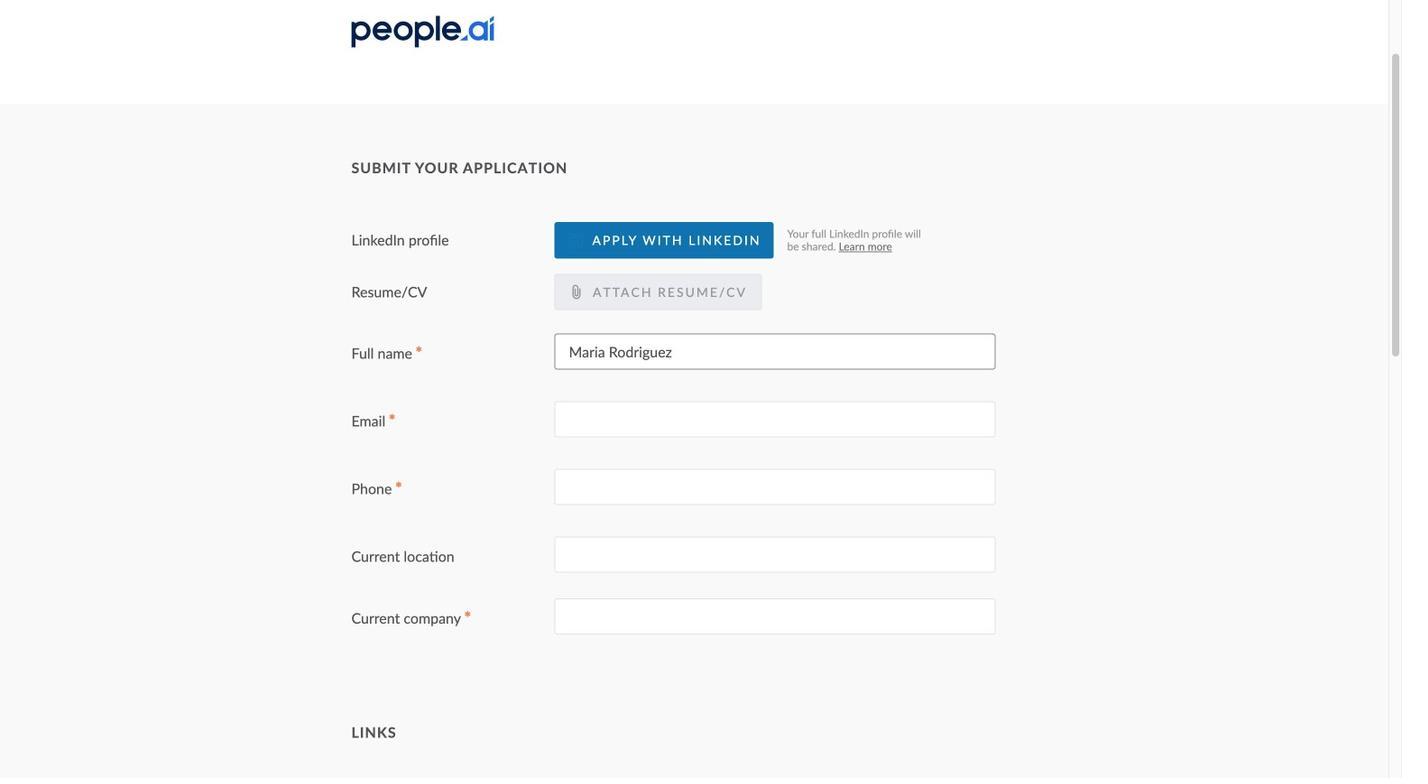Task type: vqa. For each thing, say whether or not it's contained in the screenshot.
NuvoAir logo
no



Task type: describe. For each thing, give the bounding box(es) containing it.
people.ai logo image
[[352, 16, 494, 47]]

paperclip image
[[569, 285, 584, 299]]



Task type: locate. For each thing, give the bounding box(es) containing it.
None text field
[[555, 334, 996, 370], [555, 469, 996, 505], [555, 537, 996, 573], [555, 334, 996, 370], [555, 469, 996, 505], [555, 537, 996, 573]]

None text field
[[555, 598, 996, 635]]

None email field
[[555, 401, 996, 437]]



